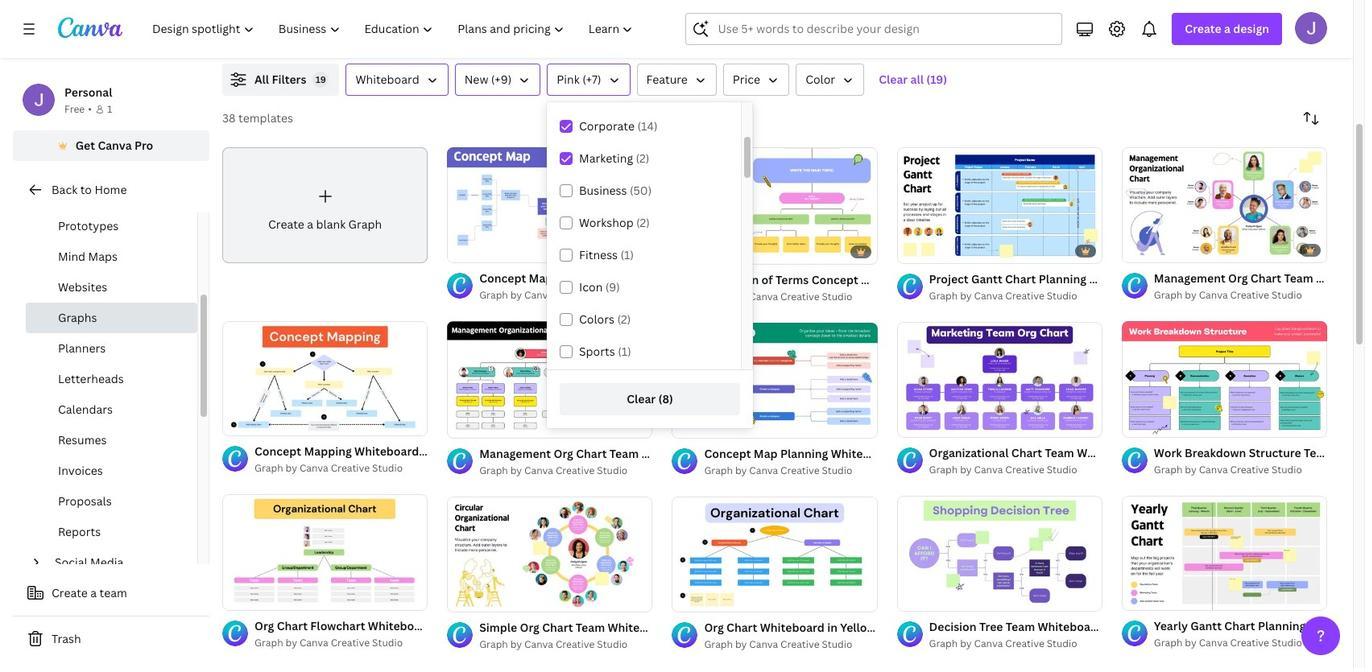 Task type: locate. For each thing, give the bounding box(es) containing it.
a left design
[[1225, 21, 1231, 36]]

clear for clear (8)
[[627, 392, 656, 407]]

graph by canva creative studio for yearly gantt chart planning whiteboard in green yellow spaced color blocks style image
[[1155, 637, 1303, 650]]

price button
[[723, 64, 790, 96]]

style inside org chart whiteboard in yellow red basic style graph by canva creative studio
[[935, 620, 963, 636]]

whiteboard down the top level navigation element
[[356, 72, 420, 87]]

in inside org chart whiteboard in yellow red basic style graph by canva creative studio
[[828, 620, 838, 636]]

calendars link
[[26, 395, 197, 425]]

studio
[[597, 288, 628, 302], [1272, 288, 1303, 302], [1047, 290, 1078, 303], [822, 290, 853, 304], [372, 462, 403, 476], [1272, 463, 1303, 477], [1047, 464, 1078, 477], [597, 464, 628, 478], [822, 464, 853, 478], [372, 637, 403, 650], [1272, 637, 1303, 650], [1047, 638, 1078, 651], [597, 638, 628, 652], [822, 638, 853, 652]]

by inside org chart whiteboard in yellow red basic style graph by canva creative studio
[[736, 638, 747, 652]]

clear all (19)
[[879, 72, 948, 87]]

pink (+7) button
[[547, 64, 631, 96]]

new
[[465, 72, 489, 87]]

0 vertical spatial in
[[422, 444, 432, 460]]

(19)
[[927, 72, 948, 87]]

basic right red
[[903, 620, 932, 636]]

graphs template image
[[984, 0, 1328, 44]]

creative
[[556, 288, 595, 302], [1231, 288, 1270, 302], [1006, 290, 1045, 303], [781, 290, 820, 304], [331, 462, 370, 476], [1231, 463, 1270, 477], [1006, 464, 1045, 477], [556, 464, 595, 478], [781, 464, 820, 478], [331, 637, 370, 650], [1231, 637, 1270, 650], [1006, 638, 1045, 651], [556, 638, 595, 652], [781, 638, 820, 652]]

0 vertical spatial create
[[1186, 21, 1222, 36]]

create down social
[[52, 586, 88, 601]]

create for create a blank graph
[[268, 217, 305, 232]]

clear all (19) button
[[871, 64, 956, 96]]

graph by canva creative studio link for definition of terms concept map planning whiteboard in light blue pink green spaced color blocks style image
[[705, 289, 878, 306]]

1 vertical spatial whiteboard
[[355, 444, 419, 460]]

get canva pro
[[75, 138, 153, 153]]

business (50)
[[579, 183, 652, 198]]

by for organizational chart team whiteboard in royal purple pastel purple friendly professional style image
[[961, 464, 972, 477]]

by for yearly gantt chart planning whiteboard in green yellow spaced color blocks style image
[[1186, 637, 1197, 650]]

templates
[[239, 110, 293, 126]]

(2)
[[636, 151, 650, 166], [637, 215, 650, 230], [618, 312, 631, 327]]

a inside 'dropdown button'
[[1225, 21, 1231, 36]]

0 vertical spatial a
[[1225, 21, 1231, 36]]

simple org chart team whiteboard in yellow pink green spaced color blocks style image
[[447, 497, 653, 612]]

graphs
[[58, 310, 97, 326]]

clear for clear all (19)
[[879, 72, 908, 87]]

canva
[[98, 138, 132, 153], [525, 288, 554, 302], [1200, 288, 1228, 302], [975, 290, 1003, 303], [750, 290, 779, 304], [300, 462, 329, 476], [1200, 463, 1228, 477], [975, 464, 1003, 477], [525, 464, 554, 478], [750, 464, 779, 478], [300, 637, 329, 650], [1200, 637, 1228, 650], [975, 638, 1003, 651], [525, 638, 554, 652], [750, 638, 779, 652]]

creative for yearly gantt chart planning whiteboard in green yellow spaced color blocks style image
[[1231, 637, 1270, 650]]

media
[[90, 555, 124, 570]]

invoices
[[58, 463, 103, 479]]

create
[[1186, 21, 1222, 36], [268, 217, 305, 232], [52, 586, 88, 601]]

new (+9)
[[465, 72, 512, 87]]

in left "orange"
[[422, 444, 432, 460]]

(1) right fitness
[[621, 247, 634, 263]]

concept map planning whiteboard in purple green modern professional style image
[[447, 147, 653, 263]]

2 horizontal spatial a
[[1225, 21, 1231, 36]]

creative inside org chart whiteboard in yellow red basic style graph by canva creative studio
[[781, 638, 820, 652]]

38 templates
[[222, 110, 293, 126]]

19 filter options selected element
[[313, 72, 329, 88]]

fitness
[[579, 247, 618, 263]]

creative for the simple org chart team whiteboard in yellow pink green spaced color blocks style "image"
[[556, 638, 595, 652]]

proposals link
[[26, 487, 197, 517]]

creative for management org chart team whiteboard in blue green spaced color blocks style image
[[1231, 288, 1270, 302]]

0 vertical spatial (1)
[[621, 247, 634, 263]]

graph inside org chart whiteboard in yellow red basic style graph by canva creative studio
[[705, 638, 733, 652]]

create inside 'dropdown button'
[[1186, 21, 1222, 36]]

calendars
[[58, 402, 113, 417]]

create a design button
[[1173, 13, 1283, 45]]

whiteboard inside org chart whiteboard in yellow red basic style graph by canva creative studio
[[760, 620, 825, 636]]

decision tree team whiteboard in light green purple casual corporate style image
[[897, 496, 1103, 612]]

1 horizontal spatial in
[[828, 620, 838, 636]]

None search field
[[686, 13, 1063, 45]]

by for definition of terms concept map planning whiteboard in light blue pink green spaced color blocks style image
[[736, 290, 747, 304]]

mapping
[[304, 444, 352, 460]]

basic inside org chart whiteboard in yellow red basic style graph by canva creative studio
[[903, 620, 932, 636]]

org chart whiteboard in yellow red basic style image
[[672, 497, 878, 613]]

1 vertical spatial a
[[307, 217, 314, 232]]

graph by canva creative studio link for the concept map planning whiteboard in green blue modern professional style image
[[705, 463, 878, 480]]

style right red
[[935, 620, 963, 636]]

1 vertical spatial in
[[828, 620, 838, 636]]

create left blank
[[268, 217, 305, 232]]

1 vertical spatial basic
[[903, 620, 932, 636]]

get canva pro button
[[13, 131, 210, 161]]

in inside concept mapping whiteboard in orange purple basic style graph by canva creative studio
[[422, 444, 432, 460]]

invoices link
[[26, 456, 197, 487]]

project gantt chart planning whiteboard in blue simple colorful style image
[[897, 148, 1103, 264]]

(14)
[[638, 118, 658, 134]]

mind
[[58, 249, 85, 264]]

2 horizontal spatial create
[[1186, 21, 1222, 36]]

(2) right colors
[[618, 312, 631, 327]]

whiteboard
[[356, 72, 420, 87], [355, 444, 419, 460], [760, 620, 825, 636]]

trash link
[[13, 624, 210, 656]]

create a team button
[[13, 578, 210, 610]]

back
[[52, 182, 78, 197]]

1 horizontal spatial style
[[935, 620, 963, 636]]

studio for the concept map planning whiteboard in green blue modern professional style image
[[822, 464, 853, 478]]

0 horizontal spatial in
[[422, 444, 432, 460]]

work breakdown structure team whiteboard in red purple green trendy stickers style image
[[1122, 321, 1328, 437]]

graph by canva creative studio link for org chart flowchart whiteboard in yellow pink spaced color blocks style image
[[255, 636, 428, 652]]

studio for work breakdown structure team whiteboard in red purple green trendy stickers style image
[[1272, 463, 1303, 477]]

by for management org chart team whiteboard in blue green spaced color blocks style image
[[1186, 288, 1197, 302]]

2 vertical spatial whiteboard
[[760, 620, 825, 636]]

1 vertical spatial style
[[935, 620, 963, 636]]

create a blank graph element
[[222, 147, 428, 263]]

a inside button
[[90, 586, 97, 601]]

graph by canva creative studio link
[[480, 288, 653, 304], [1155, 288, 1328, 304], [930, 289, 1103, 305], [705, 289, 878, 306], [255, 461, 428, 477], [1155, 462, 1328, 478], [930, 463, 1103, 479], [480, 463, 653, 479], [705, 463, 878, 480], [255, 636, 428, 652], [1155, 636, 1328, 652], [930, 637, 1103, 653], [480, 637, 653, 653], [705, 637, 878, 653]]

2 vertical spatial (2)
[[618, 312, 631, 327]]

basic right purple
[[516, 444, 545, 460]]

basic
[[516, 444, 545, 460], [903, 620, 932, 636]]

1 vertical spatial create
[[268, 217, 305, 232]]

pink
[[557, 72, 580, 87]]

fitness (1)
[[579, 247, 634, 263]]

2 vertical spatial a
[[90, 586, 97, 601]]

create for create a design
[[1186, 21, 1222, 36]]

whiteboard right chart on the right
[[760, 620, 825, 636]]

graph by canva creative studio link for org chart whiteboard in yellow red basic style image
[[705, 637, 878, 653]]

studio for the simple org chart team whiteboard in yellow pink green spaced color blocks style "image"
[[597, 638, 628, 652]]

a left blank
[[307, 217, 314, 232]]

a
[[1225, 21, 1231, 36], [307, 217, 314, 232], [90, 586, 97, 601]]

style right purple
[[548, 444, 576, 460]]

1 horizontal spatial a
[[307, 217, 314, 232]]

graph by canva creative studio for project gantt chart planning whiteboard in blue simple colorful style image
[[930, 290, 1078, 303]]

style for org chart whiteboard in yellow red basic style
[[935, 620, 963, 636]]

graph inside concept mapping whiteboard in orange purple basic style graph by canva creative studio
[[255, 462, 283, 476]]

colors
[[579, 312, 615, 327]]

(1)
[[621, 247, 634, 263], [618, 344, 632, 359]]

a for blank
[[307, 217, 314, 232]]

graph by canva creative studio for decision tree team whiteboard in light green purple casual corporate style image
[[930, 638, 1078, 651]]

graph by canva creative studio
[[480, 288, 628, 302], [1155, 288, 1303, 302], [930, 290, 1078, 303], [705, 290, 853, 304], [1155, 463, 1303, 477], [930, 464, 1078, 477], [480, 464, 628, 478], [705, 464, 853, 478], [255, 637, 403, 650], [1155, 637, 1303, 650], [930, 638, 1078, 651], [480, 638, 628, 652]]

(2) for workshop (2)
[[637, 215, 650, 230]]

style inside concept mapping whiteboard in orange purple basic style graph by canva creative studio
[[548, 444, 576, 460]]

in
[[422, 444, 432, 460], [828, 620, 838, 636]]

whiteboard right mapping
[[355, 444, 419, 460]]

0 vertical spatial basic
[[516, 444, 545, 460]]

in for yellow
[[828, 620, 838, 636]]

(+7)
[[583, 72, 602, 87]]

clear left '(8)'
[[627, 392, 656, 407]]

red
[[879, 620, 900, 636]]

1 vertical spatial clear
[[627, 392, 656, 407]]

a for design
[[1225, 21, 1231, 36]]

graph by canva creative studio link for the simple org chart team whiteboard in yellow pink green spaced color blocks style "image"
[[480, 637, 653, 653]]

0 vertical spatial clear
[[879, 72, 908, 87]]

(2) down (50)
[[637, 215, 650, 230]]

planners
[[58, 341, 106, 356]]

creative for definition of terms concept map planning whiteboard in light blue pink green spaced color blocks style image
[[781, 290, 820, 304]]

prototypes link
[[26, 211, 197, 242]]

1 vertical spatial (2)
[[637, 215, 650, 230]]

in left yellow
[[828, 620, 838, 636]]

canva inside concept mapping whiteboard in orange purple basic style graph by canva creative studio
[[300, 462, 329, 476]]

color button
[[796, 64, 865, 96]]

graph by canva creative studio link for management org chart team whiteboard in blue green spaced color blocks style image
[[1155, 288, 1328, 304]]

yearly gantt chart planning whiteboard in green yellow spaced color blocks style image
[[1122, 496, 1328, 611]]

by for work breakdown structure team whiteboard in red purple green trendy stickers style image
[[1186, 463, 1197, 477]]

marketing
[[579, 151, 633, 166]]

a for team
[[90, 586, 97, 601]]

0 vertical spatial (2)
[[636, 151, 650, 166]]

(+9)
[[491, 72, 512, 87]]

1 horizontal spatial clear
[[879, 72, 908, 87]]

0 horizontal spatial basic
[[516, 444, 545, 460]]

0 vertical spatial style
[[548, 444, 576, 460]]

canva inside button
[[98, 138, 132, 153]]

create inside button
[[52, 586, 88, 601]]

whiteboard inside button
[[356, 72, 420, 87]]

(9)
[[606, 280, 620, 295]]

0 horizontal spatial clear
[[627, 392, 656, 407]]

studio for org chart flowchart whiteboard in yellow pink spaced color blocks style image
[[372, 637, 403, 650]]

clear left all
[[879, 72, 908, 87]]

create a team
[[52, 586, 127, 601]]

basic for purple
[[516, 444, 545, 460]]

get
[[75, 138, 95, 153]]

studio for project gantt chart planning whiteboard in blue simple colorful style image
[[1047, 290, 1078, 303]]

clear
[[879, 72, 908, 87], [627, 392, 656, 407]]

0 horizontal spatial create
[[52, 586, 88, 601]]

(2) up (50)
[[636, 151, 650, 166]]

style
[[548, 444, 576, 460], [935, 620, 963, 636]]

graph by canva creative studio for definition of terms concept map planning whiteboard in light blue pink green spaced color blocks style image
[[705, 290, 853, 304]]

purple
[[477, 444, 513, 460]]

(2) for marketing (2)
[[636, 151, 650, 166]]

1 vertical spatial (1)
[[618, 344, 632, 359]]

creative inside concept mapping whiteboard in orange purple basic style graph by canva creative studio
[[331, 462, 370, 476]]

whiteboard inside concept mapping whiteboard in orange purple basic style graph by canva creative studio
[[355, 444, 419, 460]]

0 vertical spatial whiteboard
[[356, 72, 420, 87]]

definition of terms concept map planning whiteboard in light blue pink green spaced color blocks style image
[[672, 148, 878, 264]]

all
[[255, 72, 269, 87]]

jacob simon image
[[1296, 12, 1328, 44]]

1 horizontal spatial basic
[[903, 620, 932, 636]]

19
[[316, 73, 326, 85]]

(8)
[[659, 392, 673, 407]]

a left team
[[90, 586, 97, 601]]

2 vertical spatial create
[[52, 586, 88, 601]]

organizational chart team whiteboard in royal purple pastel purple friendly professional style image
[[897, 322, 1103, 438]]

1 horizontal spatial create
[[268, 217, 305, 232]]

graph by canva creative studio link for project gantt chart planning whiteboard in blue simple colorful style image
[[930, 289, 1103, 305]]

marketing (2)
[[579, 151, 650, 166]]

basic inside concept mapping whiteboard in orange purple basic style graph by canva creative studio
[[516, 444, 545, 460]]

create left design
[[1186, 21, 1222, 36]]

(1) right sports
[[618, 344, 632, 359]]

0 horizontal spatial a
[[90, 586, 97, 601]]

0 horizontal spatial style
[[548, 444, 576, 460]]



Task type: describe. For each thing, give the bounding box(es) containing it.
graph by canva creative studio link for decision tree team whiteboard in light green purple casual corporate style image
[[930, 637, 1103, 653]]

top level navigation element
[[142, 13, 647, 45]]

graph by canva creative studio for management org chart team whiteboard in blue green spaced color blocks style image
[[1155, 288, 1303, 302]]

studio inside org chart whiteboard in yellow red basic style graph by canva creative studio
[[822, 638, 853, 652]]

(1) for fitness (1)
[[621, 247, 634, 263]]

whiteboard for org
[[760, 620, 825, 636]]

Search search field
[[718, 14, 1053, 44]]

orange
[[435, 444, 474, 460]]

concept mapping whiteboard in orange purple basic style image
[[222, 321, 428, 437]]

org
[[705, 620, 724, 636]]

studio for yearly gantt chart planning whiteboard in green yellow spaced color blocks style image
[[1272, 637, 1303, 650]]

mind maps
[[58, 249, 118, 264]]

all filters
[[255, 72, 307, 87]]

mind maps link
[[26, 242, 197, 272]]

graph by canva creative studio link for "concept mapping whiteboard in orange purple basic style" image
[[255, 461, 428, 477]]

(2) for colors (2)
[[618, 312, 631, 327]]

back to home
[[52, 182, 127, 197]]

Sort by button
[[1296, 102, 1328, 135]]

icon (9)
[[579, 280, 620, 295]]

yellow
[[841, 620, 876, 636]]

social
[[55, 555, 88, 570]]

style for concept mapping whiteboard in orange purple basic style
[[548, 444, 576, 460]]

org chart whiteboard in yellow red basic style link
[[705, 620, 963, 637]]

by inside concept mapping whiteboard in orange purple basic style graph by canva creative studio
[[286, 462, 297, 476]]

feature
[[647, 72, 688, 87]]

management org chart team whiteboard in black red green trendy sticker style image
[[447, 322, 653, 438]]

sports
[[579, 344, 615, 359]]

creative for decision tree team whiteboard in light green purple casual corporate style image
[[1006, 638, 1045, 651]]

graph by canva creative studio link for work breakdown structure team whiteboard in red purple green trendy stickers style image
[[1155, 462, 1328, 478]]

clear (8)
[[627, 392, 673, 407]]

new (+9) button
[[455, 64, 541, 96]]

proposals
[[58, 494, 112, 509]]

icon
[[579, 280, 603, 295]]

home
[[95, 182, 127, 197]]

corporate
[[579, 118, 635, 134]]

social media
[[55, 555, 124, 570]]

letterheads
[[58, 371, 124, 387]]

websites
[[58, 280, 107, 295]]

1
[[107, 102, 112, 116]]

create a design
[[1186, 21, 1270, 36]]

feature button
[[637, 64, 717, 96]]

concept map planning whiteboard in green blue modern professional style image
[[672, 323, 878, 439]]

creative for organizational chart team whiteboard in royal purple pastel purple friendly professional style image
[[1006, 464, 1045, 477]]

create for create a team
[[52, 586, 88, 601]]

(1) for sports (1)
[[618, 344, 632, 359]]

org chart flowchart whiteboard in yellow pink spaced color blocks style image
[[222, 495, 428, 611]]

concept mapping whiteboard in orange purple basic style link
[[255, 444, 576, 461]]

price
[[733, 72, 761, 87]]

•
[[88, 102, 92, 116]]

org chart whiteboard in yellow red basic style graph by canva creative studio
[[705, 620, 963, 652]]

graph by canva creative studio for the concept map planning whiteboard in green blue modern professional style image
[[705, 464, 853, 478]]

in for orange
[[422, 444, 432, 460]]

graph by canva creative studio link for yearly gantt chart planning whiteboard in green yellow spaced color blocks style image
[[1155, 636, 1328, 652]]

create a blank graph link
[[222, 147, 428, 263]]

by for the simple org chart team whiteboard in yellow pink green spaced color blocks style "image"
[[511, 638, 522, 652]]

reports
[[58, 525, 101, 540]]

basic for red
[[903, 620, 932, 636]]

graph by canva creative studio for organizational chart team whiteboard in royal purple pastel purple friendly professional style image
[[930, 464, 1078, 477]]

back to home link
[[13, 174, 210, 206]]

sports (1)
[[579, 344, 632, 359]]

trash
[[52, 632, 81, 647]]

filters
[[272, 72, 307, 87]]

38
[[222, 110, 236, 126]]

concept
[[255, 444, 301, 460]]

by for org chart flowchart whiteboard in yellow pink spaced color blocks style image
[[286, 637, 297, 650]]

to
[[80, 182, 92, 197]]

letterheads link
[[26, 364, 197, 395]]

studio for management org chart team whiteboard in blue green spaced color blocks style image
[[1272, 288, 1303, 302]]

social media link
[[48, 548, 188, 579]]

create a blank graph
[[268, 217, 382, 232]]

graph by canva creative studio for org chart flowchart whiteboard in yellow pink spaced color blocks style image
[[255, 637, 403, 650]]

concept mapping whiteboard in orange purple basic style graph by canva creative studio
[[255, 444, 576, 476]]

management org chart team whiteboard in blue green spaced color blocks style image
[[1122, 147, 1328, 263]]

graph by canva creative studio for work breakdown structure team whiteboard in red purple green trendy stickers style image
[[1155, 463, 1303, 477]]

maps
[[88, 249, 118, 264]]

(50)
[[630, 183, 652, 198]]

canva inside org chart whiteboard in yellow red basic style graph by canva creative studio
[[750, 638, 779, 652]]

reports link
[[26, 517, 197, 548]]

graph by canva creative studio for the simple org chart team whiteboard in yellow pink green spaced color blocks style "image"
[[480, 638, 628, 652]]

by for the concept map planning whiteboard in green blue modern professional style image
[[736, 464, 747, 478]]

colors (2)
[[579, 312, 631, 327]]

whiteboard button
[[346, 64, 449, 96]]

studio for organizational chart team whiteboard in royal purple pastel purple friendly professional style image
[[1047, 464, 1078, 477]]

chart
[[727, 620, 758, 636]]

creative for the concept map planning whiteboard in green blue modern professional style image
[[781, 464, 820, 478]]

creative for project gantt chart planning whiteboard in blue simple colorful style image
[[1006, 290, 1045, 303]]

studio for decision tree team whiteboard in light green purple casual corporate style image
[[1047, 638, 1078, 651]]

studio for definition of terms concept map planning whiteboard in light blue pink green spaced color blocks style image
[[822, 290, 853, 304]]

design
[[1234, 21, 1270, 36]]

by for project gantt chart planning whiteboard in blue simple colorful style image
[[961, 290, 972, 303]]

studio inside concept mapping whiteboard in orange purple basic style graph by canva creative studio
[[372, 462, 403, 476]]

pink (+7)
[[557, 72, 602, 87]]

color
[[806, 72, 836, 87]]

resumes
[[58, 433, 107, 448]]

planners link
[[26, 334, 197, 364]]

free
[[64, 102, 85, 116]]

whiteboard for concept
[[355, 444, 419, 460]]

by for decision tree team whiteboard in light green purple casual corporate style image
[[961, 638, 972, 651]]

prototypes
[[58, 218, 119, 234]]

creative for work breakdown structure team whiteboard in red purple green trendy stickers style image
[[1231, 463, 1270, 477]]

clear (8) button
[[560, 384, 741, 416]]

team
[[100, 586, 127, 601]]

resumes link
[[26, 425, 197, 456]]

graph by canva creative studio link for organizational chart team whiteboard in royal purple pastel purple friendly professional style image
[[930, 463, 1103, 479]]

personal
[[64, 85, 112, 100]]

websites link
[[26, 272, 197, 303]]

business
[[579, 183, 627, 198]]

creative for org chart flowchart whiteboard in yellow pink spaced color blocks style image
[[331, 637, 370, 650]]

workshop (2)
[[579, 215, 650, 230]]



Task type: vqa. For each thing, say whether or not it's contained in the screenshot.


